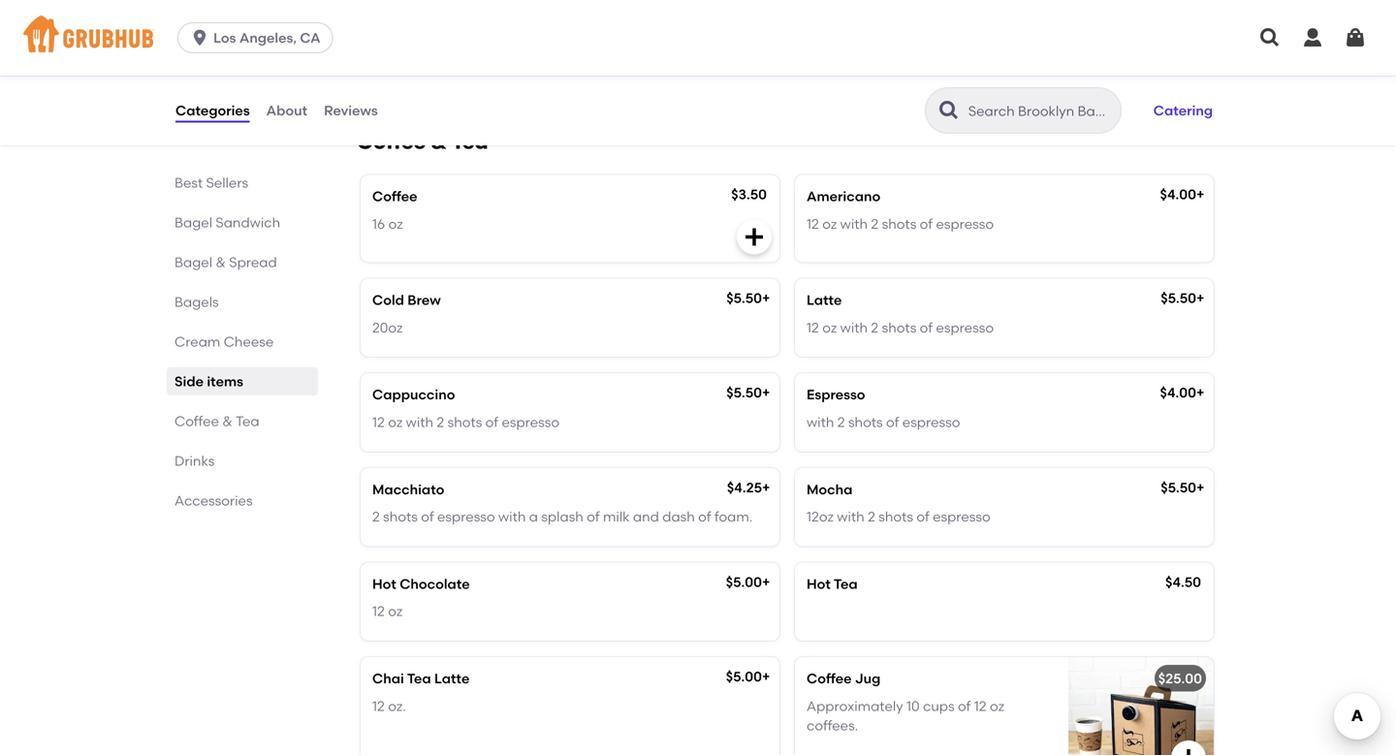 Task type: vqa. For each thing, say whether or not it's contained in the screenshot.


Task type: describe. For each thing, give the bounding box(es) containing it.
+ for hot chocolate
[[762, 574, 771, 591]]

with 2 shots of espresso
[[807, 414, 961, 431]]

mocha
[[807, 481, 853, 498]]

reviews
[[324, 102, 378, 119]]

with down espresso
[[807, 414, 835, 431]]

search icon image
[[938, 99, 961, 122]]

svg image inside the los angeles, ca button
[[190, 28, 210, 48]]

about button
[[265, 76, 309, 145]]

$5.00 + for hot chocolate
[[726, 574, 771, 591]]

los angeles, ca
[[213, 30, 321, 46]]

$4.50
[[1166, 574, 1202, 591]]

jug
[[855, 671, 881, 687]]

angeles,
[[239, 30, 297, 46]]

+ for espresso
[[1197, 385, 1205, 401]]

cups
[[923, 698, 955, 715]]

+ for cappuccino
[[762, 385, 771, 401]]

$4.00 + for with 2 shots of espresso
[[1161, 385, 1205, 401]]

brew
[[408, 292, 441, 309]]

oz inside approximately 10 cups of 12 oz coffees.
[[990, 698, 1005, 715]]

oz for latte
[[823, 320, 837, 336]]

cold
[[372, 292, 404, 309]]

12 oz with 2 shots of espresso for cappuccino
[[372, 414, 560, 431]]

bagels
[[175, 294, 219, 310]]

2 vertical spatial &
[[222, 413, 233, 430]]

0 horizontal spatial latte
[[434, 671, 470, 687]]

hot for hot tea
[[807, 576, 831, 593]]

$5.00 + for chai tea latte
[[726, 669, 771, 685]]

16 oz
[[372, 216, 403, 232]]

a
[[529, 509, 538, 525]]

bagel & spread
[[175, 254, 277, 271]]

categories button
[[175, 76, 251, 145]]

espresso
[[807, 387, 866, 403]]

foam.
[[715, 509, 753, 525]]

categories
[[176, 102, 250, 119]]

brownie individual image
[[1069, 0, 1214, 89]]

12 inside approximately 10 cups of 12 oz coffees.
[[975, 698, 987, 715]]

about
[[266, 102, 308, 119]]

+ for cold brew
[[762, 290, 771, 307]]

hot for hot chocolate
[[372, 576, 397, 593]]

oz for americano
[[823, 216, 837, 232]]

0 vertical spatial &
[[431, 130, 447, 154]]

with up espresso
[[841, 320, 868, 336]]

12 for latte
[[807, 320, 819, 336]]

dash
[[663, 509, 695, 525]]

oz for coffee
[[389, 216, 403, 232]]

$5.00 for chai tea latte
[[726, 669, 762, 685]]

$3.50
[[732, 186, 767, 203]]

los
[[213, 30, 236, 46]]

bagel sandwich
[[175, 214, 280, 231]]

of inside approximately 10 cups of 12 oz coffees.
[[958, 698, 971, 715]]

1 vertical spatial &
[[216, 254, 226, 271]]

+ for americano
[[1197, 186, 1205, 203]]

10
[[907, 698, 920, 715]]

drinks
[[175, 453, 215, 469]]

12 oz with 2 shots of espresso for americano
[[807, 216, 994, 232]]

2 down espresso
[[838, 414, 845, 431]]

coffee jug
[[807, 671, 881, 687]]

catering
[[1154, 102, 1213, 119]]

cold brew
[[372, 292, 441, 309]]



Task type: locate. For each thing, give the bounding box(es) containing it.
1 $4.00 + from the top
[[1161, 186, 1205, 203]]

$4.00
[[1161, 186, 1197, 203], [1161, 385, 1197, 401]]

$5.00
[[726, 574, 762, 591], [726, 669, 762, 685]]

2 down macchiato
[[372, 509, 380, 525]]

and
[[633, 509, 659, 525]]

oz down americano
[[823, 216, 837, 232]]

bagel for bagel & spread
[[175, 254, 212, 271]]

+ for latte
[[1197, 290, 1205, 307]]

20oz
[[372, 320, 403, 336]]

$5.00 + down the foam.
[[726, 574, 771, 591]]

oz up espresso
[[823, 320, 837, 336]]

side
[[175, 373, 204, 390]]

latte up espresso
[[807, 292, 842, 309]]

americano
[[807, 188, 881, 205]]

latte
[[807, 292, 842, 309], [434, 671, 470, 687]]

$5.50 for cold brew
[[727, 290, 762, 307]]

best sellers
[[175, 175, 248, 191]]

oz.
[[388, 698, 406, 715]]

coffee & tea down side items
[[175, 413, 260, 430]]

coffee
[[357, 130, 426, 154], [372, 188, 418, 205], [175, 413, 219, 430], [807, 671, 852, 687]]

items
[[207, 373, 243, 390]]

2 $4.00 from the top
[[1161, 385, 1197, 401]]

oz for cappuccino
[[388, 414, 403, 431]]

tea
[[452, 130, 488, 154], [236, 413, 260, 430], [834, 576, 858, 593], [407, 671, 431, 687]]

$25.00
[[1159, 671, 1203, 687]]

$5.50 for latte
[[1161, 290, 1197, 307]]

0 vertical spatial $4.00
[[1161, 186, 1197, 203]]

0 vertical spatial $5.00
[[726, 574, 762, 591]]

12 oz with 2 shots of espresso down cappuccino
[[372, 414, 560, 431]]

macchiato
[[372, 481, 445, 498]]

1 hot from the left
[[372, 576, 397, 593]]

1 vertical spatial bagel
[[175, 254, 212, 271]]

coffee & tea down reviews
[[357, 130, 488, 154]]

hot tea
[[807, 576, 858, 593]]

accessories
[[175, 493, 253, 509]]

$5.50 + for cappuccino
[[727, 385, 771, 401]]

$4.25
[[727, 479, 762, 496]]

with left the 'a'
[[499, 509, 526, 525]]

oz down hot chocolate
[[388, 603, 403, 620]]

bagel
[[175, 214, 212, 231], [175, 254, 212, 271]]

12 left 'oz.'
[[372, 698, 385, 715]]

sandwich
[[216, 214, 280, 231]]

svg image
[[1259, 26, 1282, 49], [1302, 26, 1325, 49], [1178, 52, 1201, 75], [1178, 747, 1201, 756]]

12 for cappuccino
[[372, 414, 385, 431]]

0 vertical spatial bagel
[[175, 214, 212, 231]]

oz right cups
[[990, 698, 1005, 715]]

0 vertical spatial coffee & tea
[[357, 130, 488, 154]]

0 horizontal spatial coffee & tea
[[175, 413, 260, 430]]

12 right cups
[[975, 698, 987, 715]]

2 $5.00 from the top
[[726, 669, 762, 685]]

of
[[920, 216, 933, 232], [920, 320, 933, 336], [486, 414, 499, 431], [887, 414, 900, 431], [421, 509, 434, 525], [587, 509, 600, 525], [699, 509, 712, 525], [917, 509, 930, 525], [958, 698, 971, 715]]

2 right 12oz
[[868, 509, 876, 525]]

$4.00 +
[[1161, 186, 1205, 203], [1161, 385, 1205, 401]]

chocolate
[[400, 576, 470, 593]]

1 horizontal spatial coffee & tea
[[357, 130, 488, 154]]

+ for chai tea latte
[[762, 669, 771, 685]]

main navigation navigation
[[0, 0, 1397, 76]]

chai tea latte
[[372, 671, 470, 687]]

12 down americano
[[807, 216, 819, 232]]

$5.50 + for cold brew
[[727, 290, 771, 307]]

approximately
[[807, 698, 904, 715]]

$4.00 + for 12 oz with 2 shots of espresso
[[1161, 186, 1205, 203]]

milk
[[603, 509, 630, 525]]

12 oz with 2 shots of espresso
[[807, 216, 994, 232], [807, 320, 994, 336], [372, 414, 560, 431]]

bagel for bagel sandwich
[[175, 214, 212, 231]]

$5.00 +
[[726, 574, 771, 591], [726, 669, 771, 685]]

$5.50 + for latte
[[1161, 290, 1205, 307]]

&
[[431, 130, 447, 154], [216, 254, 226, 271], [222, 413, 233, 430]]

& down items
[[222, 413, 233, 430]]

+ for macchiato
[[762, 479, 771, 496]]

splash
[[542, 509, 584, 525]]

oz
[[389, 216, 403, 232], [823, 216, 837, 232], [823, 320, 837, 336], [388, 414, 403, 431], [388, 603, 403, 620], [990, 698, 1005, 715]]

$4.00 for 12 oz with 2 shots of espresso
[[1161, 186, 1197, 203]]

+
[[1197, 186, 1205, 203], [762, 290, 771, 307], [1197, 290, 1205, 307], [762, 385, 771, 401], [1197, 385, 1205, 401], [762, 479, 771, 496], [1197, 479, 1205, 496], [762, 574, 771, 591], [762, 669, 771, 685]]

1 $5.00 from the top
[[726, 574, 762, 591]]

ca
[[300, 30, 321, 46]]

& left spread on the left of the page
[[216, 254, 226, 271]]

coffee down reviews
[[357, 130, 426, 154]]

1 vertical spatial $4.00
[[1161, 385, 1197, 401]]

12oz
[[807, 509, 834, 525]]

chai
[[372, 671, 404, 687]]

1 vertical spatial $4.00 +
[[1161, 385, 1205, 401]]

16
[[372, 216, 385, 232]]

2 down americano
[[871, 216, 879, 232]]

approximately 10 cups of 12 oz coffees.
[[807, 698, 1005, 734]]

2 up with 2 shots of espresso
[[871, 320, 879, 336]]

cheese
[[224, 334, 274, 350]]

12 for hot chocolate
[[372, 603, 385, 620]]

1 vertical spatial latte
[[434, 671, 470, 687]]

12 oz with 2 shots of espresso up espresso
[[807, 320, 994, 336]]

$4.25 +
[[727, 479, 771, 496]]

1 vertical spatial coffee & tea
[[175, 413, 260, 430]]

with
[[841, 216, 868, 232], [841, 320, 868, 336], [406, 414, 434, 431], [807, 414, 835, 431], [499, 509, 526, 525], [837, 509, 865, 525]]

$5.50 + for mocha
[[1161, 479, 1205, 496]]

2 vertical spatial 12 oz with 2 shots of espresso
[[372, 414, 560, 431]]

12 for chai tea latte
[[372, 698, 385, 715]]

reviews button
[[323, 76, 379, 145]]

sellers
[[206, 175, 248, 191]]

$5.50 +
[[727, 290, 771, 307], [1161, 290, 1205, 307], [727, 385, 771, 401], [1161, 479, 1205, 496]]

2 $4.00 + from the top
[[1161, 385, 1205, 401]]

cappuccino
[[372, 387, 455, 403]]

0 vertical spatial $5.00 +
[[726, 574, 771, 591]]

12 oz
[[372, 603, 403, 620]]

oz down cappuccino
[[388, 414, 403, 431]]

1 vertical spatial $5.00
[[726, 669, 762, 685]]

coffee up drinks
[[175, 413, 219, 430]]

12 up espresso
[[807, 320, 819, 336]]

12 down cappuccino
[[372, 414, 385, 431]]

with right 12oz
[[837, 509, 865, 525]]

1 horizontal spatial latte
[[807, 292, 842, 309]]

with down cappuccino
[[406, 414, 434, 431]]

2 hot from the left
[[807, 576, 831, 593]]

2
[[871, 216, 879, 232], [871, 320, 879, 336], [437, 414, 444, 431], [838, 414, 845, 431], [372, 509, 380, 525], [868, 509, 876, 525]]

12
[[807, 216, 819, 232], [807, 320, 819, 336], [372, 414, 385, 431], [372, 603, 385, 620], [372, 698, 385, 715], [975, 698, 987, 715]]

2 bagel from the top
[[175, 254, 212, 271]]

1 $4.00 from the top
[[1161, 186, 1197, 203]]

$5.50
[[727, 290, 762, 307], [1161, 290, 1197, 307], [727, 385, 762, 401], [1161, 479, 1197, 496]]

1 vertical spatial 12 oz with 2 shots of espresso
[[807, 320, 994, 336]]

oz right 16
[[389, 216, 403, 232]]

$5.50 for mocha
[[1161, 479, 1197, 496]]

$4.00 for with 2 shots of espresso
[[1161, 385, 1197, 401]]

coffee & tea
[[357, 130, 488, 154], [175, 413, 260, 430]]

hot up 12 oz
[[372, 576, 397, 593]]

cream cheese
[[175, 334, 274, 350]]

0 horizontal spatial hot
[[372, 576, 397, 593]]

12 oz.
[[372, 698, 406, 715]]

espresso
[[936, 216, 994, 232], [936, 320, 994, 336], [502, 414, 560, 431], [903, 414, 961, 431], [437, 509, 495, 525], [933, 509, 991, 525]]

1 bagel from the top
[[175, 214, 212, 231]]

shots
[[882, 216, 917, 232], [882, 320, 917, 336], [448, 414, 482, 431], [849, 414, 883, 431], [383, 509, 418, 525], [879, 509, 914, 525]]

$5.50 for cappuccino
[[727, 385, 762, 401]]

latte right "chai" at the left bottom
[[434, 671, 470, 687]]

+ for mocha
[[1197, 479, 1205, 496]]

$5.00 + left coffee jug
[[726, 669, 771, 685]]

los angeles, ca button
[[178, 22, 341, 53]]

0 vertical spatial $4.00 +
[[1161, 186, 1205, 203]]

12 oz with 2 shots of espresso for latte
[[807, 320, 994, 336]]

1 vertical spatial $5.00 +
[[726, 669, 771, 685]]

0 vertical spatial 12 oz with 2 shots of espresso
[[807, 216, 994, 232]]

bagel down best
[[175, 214, 212, 231]]

12 oz with 2 shots of espresso down americano
[[807, 216, 994, 232]]

best
[[175, 175, 203, 191]]

spread
[[229, 254, 277, 271]]

hot chocolate
[[372, 576, 470, 593]]

coffee up "approximately"
[[807, 671, 852, 687]]

hot down 12oz
[[807, 576, 831, 593]]

2 $5.00 + from the top
[[726, 669, 771, 685]]

side items
[[175, 373, 243, 390]]

2 down cappuccino
[[437, 414, 444, 431]]

coffee jug image
[[1069, 658, 1214, 756]]

1 $5.00 + from the top
[[726, 574, 771, 591]]

1 horizontal spatial hot
[[807, 576, 831, 593]]

12 for americano
[[807, 216, 819, 232]]

catering button
[[1145, 89, 1222, 132]]

Search Brooklyn Bagel Bakery search field
[[967, 102, 1115, 120]]

strawberry jam image
[[634, 0, 780, 89]]

svg image
[[1344, 26, 1368, 49], [190, 28, 210, 48], [743, 52, 766, 75], [743, 226, 766, 249]]

coffee up 16 oz
[[372, 188, 418, 205]]

2 shots of espresso with a splash of milk and dash of foam.
[[372, 509, 753, 525]]

12 down hot chocolate
[[372, 603, 385, 620]]

& right the reviews button
[[431, 130, 447, 154]]

coffees.
[[807, 718, 859, 734]]

$5.00 for hot chocolate
[[726, 574, 762, 591]]

bagel up bagels
[[175, 254, 212, 271]]

oz for hot chocolate
[[388, 603, 403, 620]]

0 vertical spatial latte
[[807, 292, 842, 309]]

cream
[[175, 334, 221, 350]]

12oz with 2 shots of espresso
[[807, 509, 991, 525]]

hot
[[372, 576, 397, 593], [807, 576, 831, 593]]

with down americano
[[841, 216, 868, 232]]



